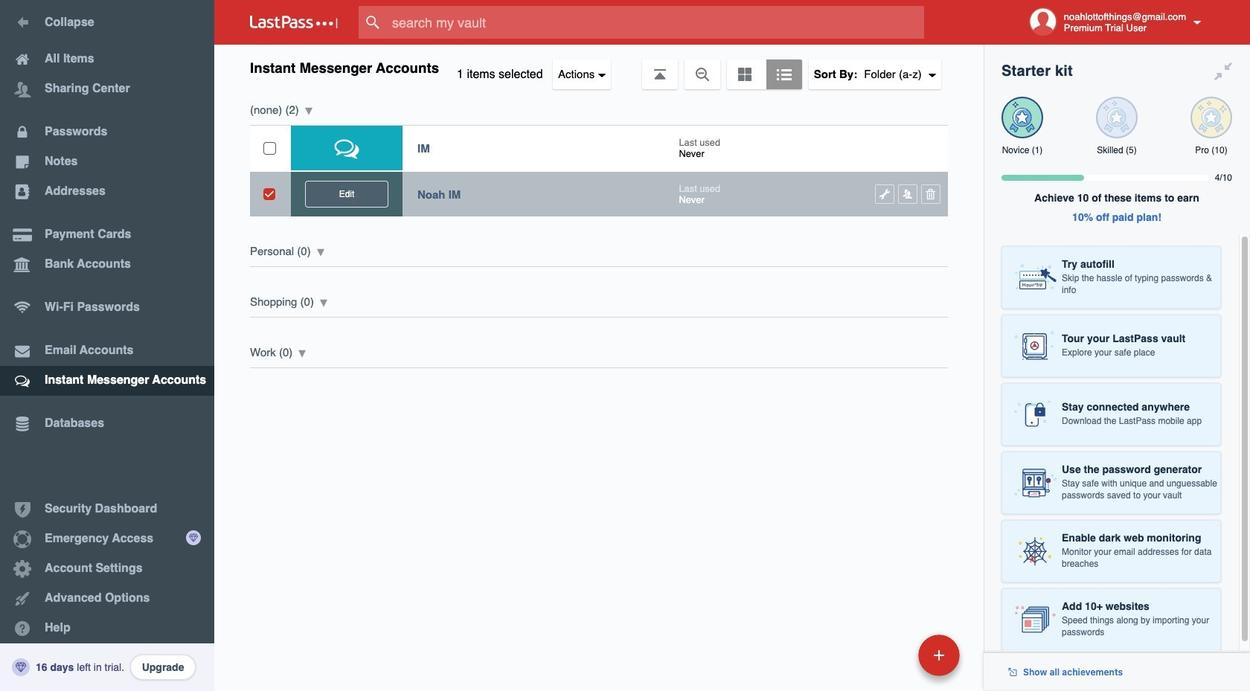 Task type: locate. For each thing, give the bounding box(es) containing it.
vault options navigation
[[214, 45, 984, 89]]

Search search field
[[359, 6, 953, 39]]

main navigation navigation
[[0, 0, 214, 691]]



Task type: describe. For each thing, give the bounding box(es) containing it.
new item element
[[816, 634, 965, 677]]

new item navigation
[[816, 630, 969, 691]]

search my vault text field
[[359, 6, 953, 39]]

lastpass image
[[250, 16, 338, 29]]



Task type: vqa. For each thing, say whether or not it's contained in the screenshot.
New item icon on the bottom of page
no



